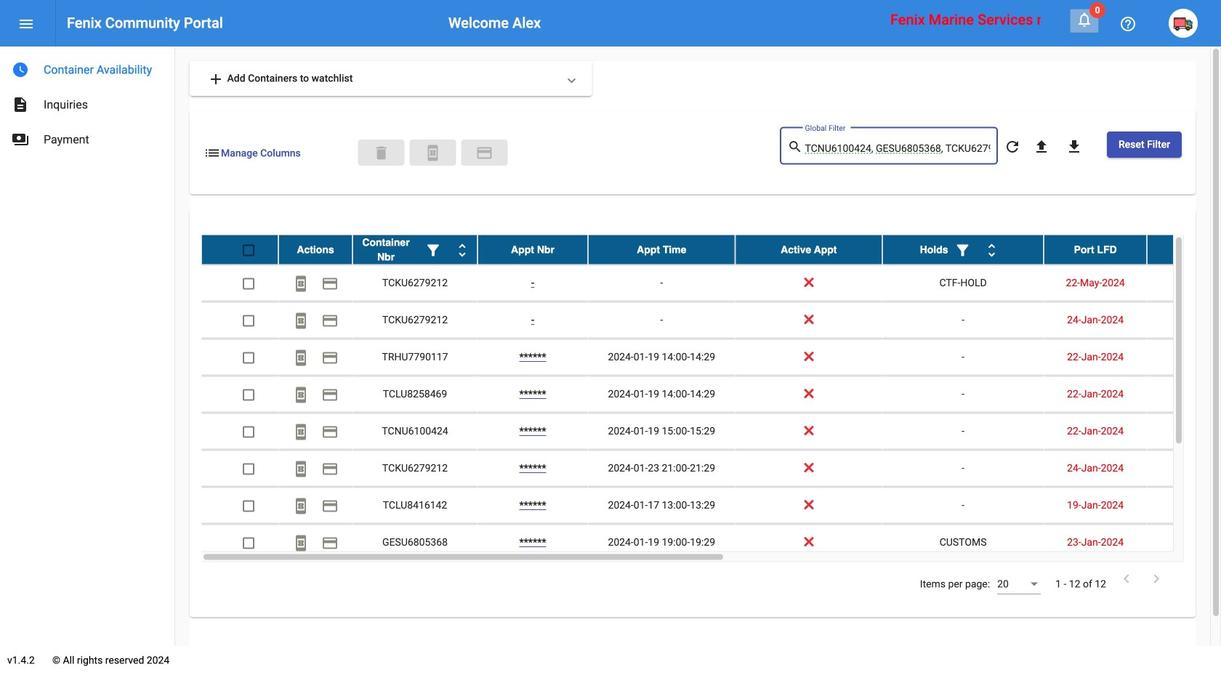 Task type: locate. For each thing, give the bounding box(es) containing it.
4 row from the top
[[201, 339, 1221, 376]]

no color image inside column header
[[954, 242, 972, 259]]

6 cell from the top
[[1147, 450, 1221, 487]]

7 row from the top
[[201, 450, 1221, 487]]

7 cell from the top
[[1147, 487, 1221, 524]]

delete image
[[373, 144, 390, 162]]

navigation
[[0, 47, 174, 157]]

column header
[[278, 235, 353, 264], [353, 235, 478, 264], [478, 235, 588, 264], [588, 235, 735, 264], [735, 235, 883, 264], [883, 235, 1044, 264], [1044, 235, 1147, 264], [1147, 235, 1221, 264]]

cell
[[1147, 265, 1221, 301], [1147, 302, 1221, 338], [1147, 339, 1221, 376], [1147, 376, 1221, 413], [1147, 413, 1221, 450], [1147, 450, 1221, 487], [1147, 487, 1221, 524], [1147, 525, 1221, 561]]

8 column header from the left
[[1147, 235, 1221, 264]]

row
[[201, 235, 1221, 265], [201, 265, 1221, 302], [201, 302, 1221, 339], [201, 339, 1221, 376], [201, 376, 1221, 413], [201, 413, 1221, 450], [201, 450, 1221, 487], [201, 487, 1221, 525], [201, 525, 1221, 562]]

no color image
[[12, 61, 29, 79], [788, 138, 805, 156], [204, 144, 221, 162], [424, 144, 442, 162], [954, 242, 972, 259], [321, 275, 339, 293], [321, 312, 339, 330], [292, 349, 310, 367], [321, 349, 339, 367], [292, 460, 310, 478], [321, 460, 339, 478], [292, 535, 310, 552], [1148, 570, 1165, 588]]

2 cell from the top
[[1147, 302, 1221, 338]]

grid
[[201, 235, 1221, 562]]

no color image
[[1076, 11, 1093, 28], [17, 15, 35, 33], [1120, 15, 1137, 33], [207, 70, 225, 88], [12, 96, 29, 113], [12, 131, 29, 148], [1004, 138, 1021, 155], [1033, 138, 1050, 155], [1066, 138, 1083, 155], [476, 144, 493, 162], [425, 242, 442, 259], [454, 242, 471, 259], [983, 242, 1001, 259], [292, 275, 310, 293], [292, 312, 310, 330], [292, 386, 310, 404], [321, 386, 339, 404], [292, 423, 310, 441], [321, 423, 339, 441], [292, 498, 310, 515], [321, 498, 339, 515], [321, 535, 339, 552], [1118, 570, 1136, 588]]

2 row from the top
[[201, 265, 1221, 302]]



Task type: describe. For each thing, give the bounding box(es) containing it.
5 row from the top
[[201, 376, 1221, 413]]

4 column header from the left
[[588, 235, 735, 264]]

7 column header from the left
[[1044, 235, 1147, 264]]

6 column header from the left
[[883, 235, 1044, 264]]

1 cell from the top
[[1147, 265, 1221, 301]]

5 cell from the top
[[1147, 413, 1221, 450]]

8 row from the top
[[201, 487, 1221, 525]]

3 row from the top
[[201, 302, 1221, 339]]

1 row from the top
[[201, 235, 1221, 265]]

8 cell from the top
[[1147, 525, 1221, 561]]

9 row from the top
[[201, 525, 1221, 562]]

6 row from the top
[[201, 413, 1221, 450]]

5 column header from the left
[[735, 235, 883, 264]]

4 cell from the top
[[1147, 376, 1221, 413]]

2 column header from the left
[[353, 235, 478, 264]]

3 cell from the top
[[1147, 339, 1221, 376]]

Global Watchlist Filter field
[[805, 143, 990, 154]]

1 column header from the left
[[278, 235, 353, 264]]

3 column header from the left
[[478, 235, 588, 264]]



